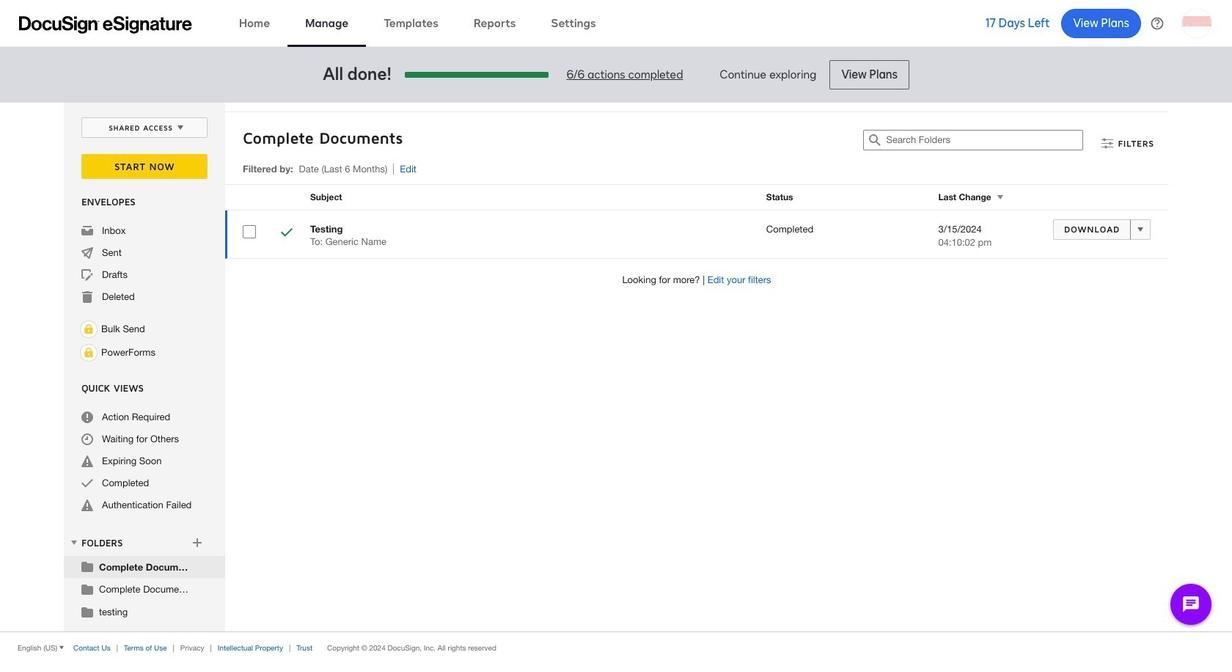 Task type: describe. For each thing, give the bounding box(es) containing it.
secondary navigation region
[[64, 103, 1173, 632]]

2 lock image from the top
[[80, 344, 98, 362]]

folder image
[[81, 561, 93, 572]]

inbox image
[[81, 225, 93, 237]]

completed image
[[281, 227, 293, 241]]

Search Folders text field
[[887, 131, 1083, 150]]

clock image
[[81, 434, 93, 445]]

1 folder image from the top
[[81, 583, 93, 595]]

docusign esignature image
[[19, 16, 192, 33]]

view folders image
[[68, 537, 80, 549]]

1 lock image from the top
[[80, 321, 98, 338]]

trash image
[[81, 291, 93, 303]]

draft image
[[81, 269, 93, 281]]

completed image
[[81, 478, 93, 489]]



Task type: locate. For each thing, give the bounding box(es) containing it.
0 vertical spatial lock image
[[80, 321, 98, 338]]

folder image
[[81, 583, 93, 595], [81, 606, 93, 618]]

lock image
[[80, 321, 98, 338], [80, 344, 98, 362]]

1 vertical spatial lock image
[[80, 344, 98, 362]]

more info region
[[0, 632, 1233, 663]]

0 vertical spatial folder image
[[81, 583, 93, 595]]

action required image
[[81, 412, 93, 423]]

your uploaded profile image image
[[1183, 8, 1212, 38]]

2 folder image from the top
[[81, 606, 93, 618]]

alert image
[[81, 456, 93, 467]]

sent image
[[81, 247, 93, 259]]

1 vertical spatial folder image
[[81, 606, 93, 618]]

alert image
[[81, 500, 93, 511]]



Task type: vqa. For each thing, say whether or not it's contained in the screenshot.
draft "ICON"
yes



